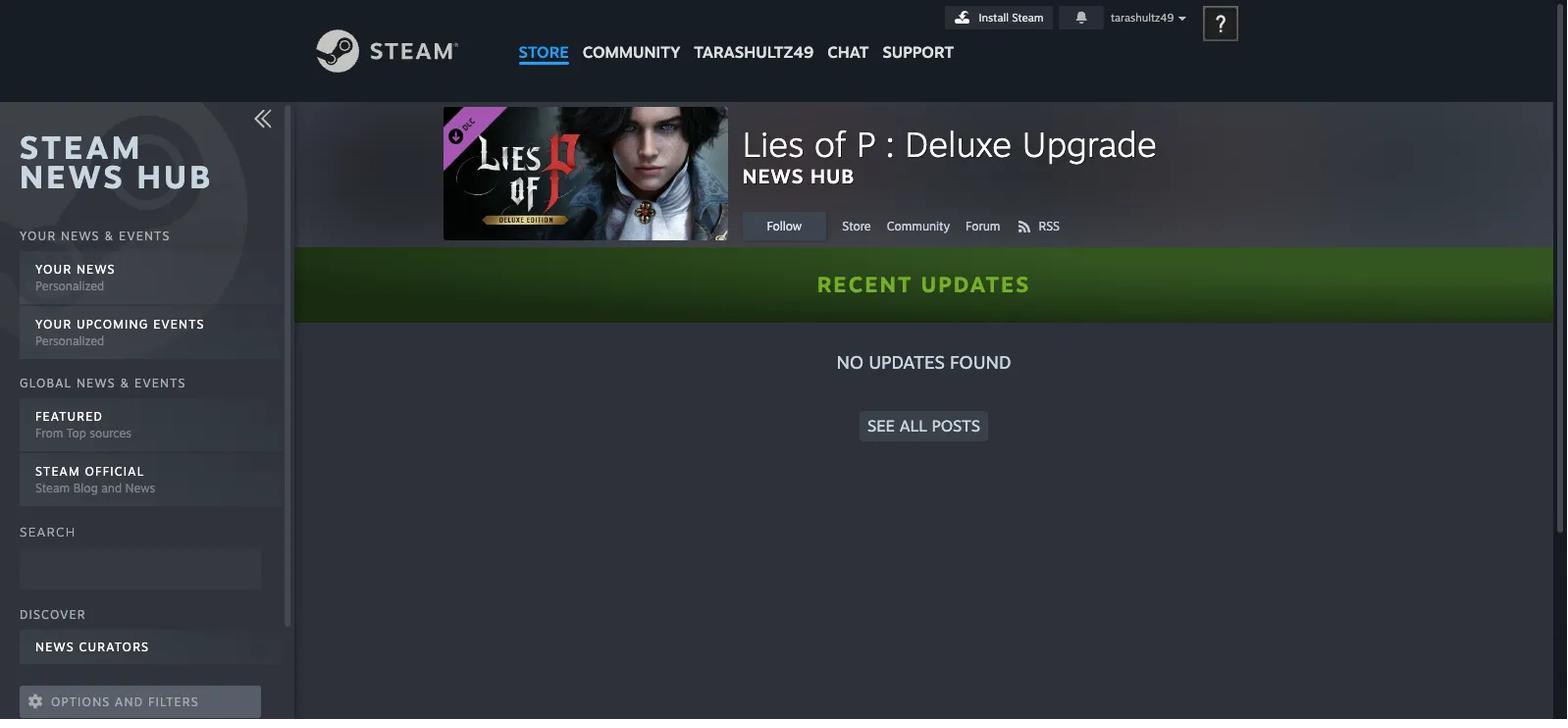 Task type: describe. For each thing, give the bounding box(es) containing it.
steam news hub
[[20, 128, 213, 196]]

all
[[900, 416, 927, 436]]

news inside lies of p : deluxe upgrade news hub
[[743, 164, 804, 188]]

& for your
[[104, 228, 114, 243]]

store
[[842, 219, 871, 234]]

options
[[51, 695, 110, 709]]

0 horizontal spatial tarashultz49
[[694, 42, 814, 62]]

install steam
[[979, 11, 1044, 25]]

steam left blog
[[35, 481, 70, 496]]

support link
[[876, 0, 961, 67]]

discover
[[20, 607, 86, 622]]

your upcoming events personalized
[[35, 317, 205, 348]]

store link
[[512, 0, 576, 71]]

forum
[[966, 219, 1001, 234]]

install
[[979, 11, 1009, 25]]

tarashultz49 link
[[687, 0, 821, 71]]

chat
[[828, 42, 869, 62]]

community link
[[576, 0, 687, 71]]

steam inside steam news hub
[[20, 128, 143, 167]]

community link
[[887, 212, 966, 240]]

store
[[519, 42, 569, 62]]

community
[[887, 219, 950, 234]]

rss link
[[1016, 212, 1076, 240]]

hub inside lies of p : deluxe upgrade news hub
[[811, 164, 855, 188]]

steam official steam blog and news
[[35, 465, 155, 496]]

chat link
[[821, 0, 876, 67]]

events for your news & events
[[119, 228, 170, 243]]

news inside steam news hub
[[20, 157, 125, 196]]

1 horizontal spatial tarashultz49
[[1111, 11, 1174, 25]]

see all posts
[[868, 416, 981, 436]]

recent updates
[[817, 271, 1031, 297]]

news up your news personalized
[[61, 228, 100, 243]]

posts
[[932, 416, 981, 436]]

support
[[883, 42, 954, 62]]

your for your upcoming events personalized
[[35, 317, 72, 331]]

your news personalized
[[35, 262, 116, 293]]

steam up blog
[[35, 465, 80, 479]]

community
[[583, 42, 681, 62]]

deluxe
[[905, 123, 1012, 165]]

hub inside steam news hub
[[137, 157, 213, 196]]

from
[[35, 426, 63, 441]]



Task type: vqa. For each thing, say whether or not it's contained in the screenshot.
7
no



Task type: locate. For each thing, give the bounding box(es) containing it.
and inside steam official steam blog and news
[[101, 481, 122, 496]]

blog
[[73, 481, 98, 496]]

1 horizontal spatial hub
[[811, 164, 855, 188]]

events down steam news hub
[[119, 228, 170, 243]]

news up your news & events on the left top of page
[[20, 157, 125, 196]]

1 horizontal spatial &
[[120, 376, 130, 391]]

0 vertical spatial and
[[101, 481, 122, 496]]

1 vertical spatial events
[[153, 317, 205, 331]]

your down your news & events on the left top of page
[[35, 262, 72, 276]]

0 vertical spatial &
[[104, 228, 114, 243]]

and down official
[[101, 481, 122, 496]]

events down your upcoming events personalized
[[135, 376, 186, 391]]

your up your news personalized
[[20, 228, 56, 243]]

top
[[67, 426, 86, 441]]

0 vertical spatial events
[[119, 228, 170, 243]]

steam right install
[[1012, 11, 1044, 25]]

and left filters
[[115, 695, 144, 709]]

search
[[20, 524, 76, 540]]

global news & events
[[20, 376, 186, 391]]

your inside your news personalized
[[35, 262, 72, 276]]

your
[[20, 228, 56, 243], [35, 262, 72, 276], [35, 317, 72, 331]]

updates
[[921, 271, 1031, 297]]

of
[[815, 123, 846, 165]]

store link
[[842, 212, 887, 240]]

lies
[[743, 123, 804, 165]]

curators
[[79, 640, 149, 654]]

global
[[20, 376, 72, 391]]

news curators
[[35, 640, 149, 654]]

2 vertical spatial your
[[35, 317, 72, 331]]

&
[[104, 228, 114, 243], [120, 376, 130, 391]]

featured
[[35, 410, 103, 424]]

personalized inside your news personalized
[[35, 278, 104, 293]]

no updates found
[[837, 351, 1012, 373]]

install steam link
[[945, 6, 1053, 29]]

forum link
[[966, 212, 1016, 240]]

1 vertical spatial your
[[35, 262, 72, 276]]

1 vertical spatial &
[[120, 376, 130, 391]]

events
[[119, 228, 170, 243], [153, 317, 205, 331], [135, 376, 186, 391]]

found
[[950, 351, 1012, 373]]

events inside your upcoming events personalized
[[153, 317, 205, 331]]

news
[[20, 157, 125, 196], [743, 164, 804, 188], [61, 228, 100, 243], [76, 262, 116, 276], [76, 376, 116, 391], [125, 481, 155, 496], [35, 640, 74, 654]]

2 vertical spatial events
[[135, 376, 186, 391]]

steam up your news & events on the left top of page
[[20, 128, 143, 167]]

lies of p : deluxe upgrade news hub
[[743, 123, 1157, 188]]

& up your news personalized
[[104, 228, 114, 243]]

tarashultz49
[[1111, 11, 1174, 25], [694, 42, 814, 62]]

filters
[[148, 695, 199, 709]]

official
[[85, 465, 145, 479]]

recent
[[817, 271, 913, 297]]

p
[[857, 123, 876, 165]]

2 personalized from the top
[[35, 333, 104, 348]]

events right upcoming
[[153, 317, 205, 331]]

featured from top sources
[[35, 410, 131, 441]]

personalized
[[35, 278, 104, 293], [35, 333, 104, 348]]

1 personalized from the top
[[35, 278, 104, 293]]

no
[[837, 351, 864, 373]]

news inside steam official steam blog and news
[[125, 481, 155, 496]]

your for your news & events
[[20, 228, 56, 243]]

upcoming
[[76, 317, 149, 331]]

None text field
[[20, 549, 261, 590]]

0 horizontal spatial hub
[[137, 157, 213, 196]]

0 vertical spatial tarashultz49
[[1111, 11, 1174, 25]]

see
[[868, 416, 895, 436]]

news inside your news personalized
[[76, 262, 116, 276]]

personalized inside your upcoming events personalized
[[35, 333, 104, 348]]

personalized down upcoming
[[35, 333, 104, 348]]

news down your news & events on the left top of page
[[76, 262, 116, 276]]

your news & events
[[20, 228, 170, 243]]

your for your news personalized
[[35, 262, 72, 276]]

0 horizontal spatial &
[[104, 228, 114, 243]]

& for global
[[120, 376, 130, 391]]

news down official
[[125, 481, 155, 496]]

rss
[[1039, 219, 1060, 234]]

news curators link
[[20, 630, 281, 666]]

0 vertical spatial your
[[20, 228, 56, 243]]

follow
[[767, 219, 802, 234]]

your down your news personalized
[[35, 317, 72, 331]]

your inside your upcoming events personalized
[[35, 317, 72, 331]]

hub
[[137, 157, 213, 196], [811, 164, 855, 188]]

and
[[101, 481, 122, 496], [115, 695, 144, 709]]

:
[[886, 123, 895, 165]]

personalized down your news & events on the left top of page
[[35, 278, 104, 293]]

steam
[[1012, 11, 1044, 25], [20, 128, 143, 167], [35, 465, 80, 479], [35, 481, 70, 496]]

news down discover in the bottom left of the page
[[35, 640, 74, 654]]

0 vertical spatial personalized
[[35, 278, 104, 293]]

events for global news & events
[[135, 376, 186, 391]]

1 vertical spatial and
[[115, 695, 144, 709]]

sources
[[90, 426, 131, 441]]

1 vertical spatial personalized
[[35, 333, 104, 348]]

news up follow
[[743, 164, 804, 188]]

upgrade
[[1022, 123, 1157, 165]]

& down your upcoming events personalized
[[120, 376, 130, 391]]

updates
[[869, 351, 945, 373]]

1 vertical spatial tarashultz49
[[694, 42, 814, 62]]

steam inside install steam link
[[1012, 11, 1044, 25]]

news up featured
[[76, 376, 116, 391]]

options and filters
[[51, 695, 199, 709]]



